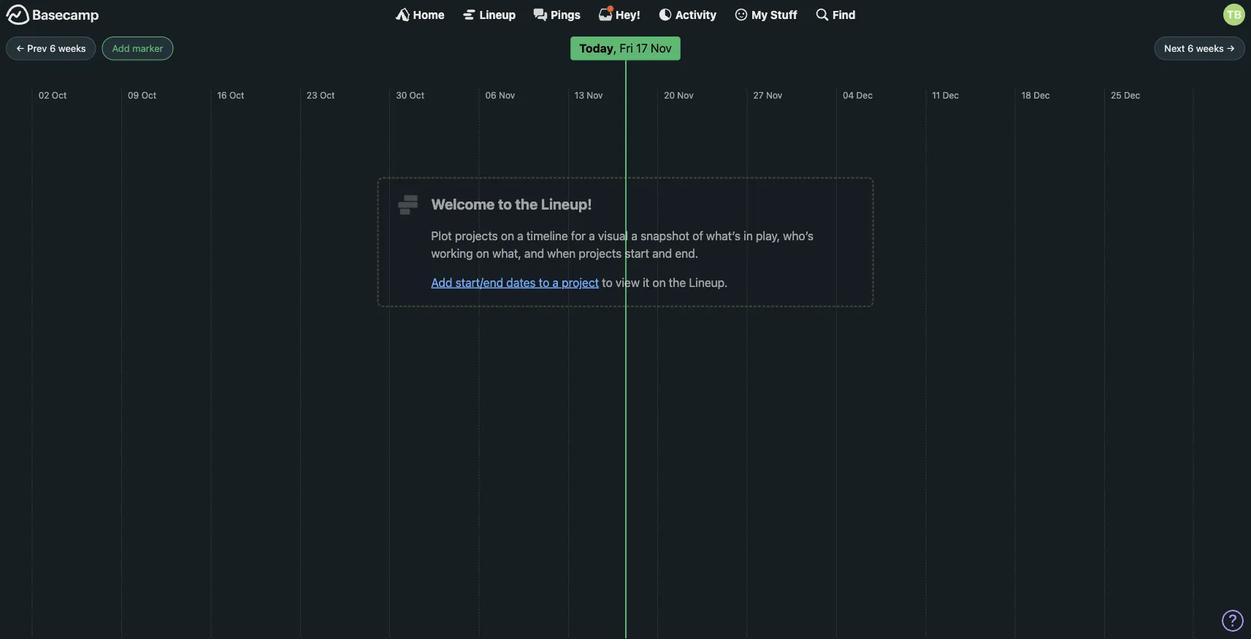 Task type: vqa. For each thing, say whether or not it's contained in the screenshot.
topmost "in"
no



Task type: locate. For each thing, give the bounding box(es) containing it.
add
[[112, 43, 130, 54], [431, 275, 453, 289]]

home
[[413, 8, 445, 21]]

oct right 09
[[141, 90, 156, 100]]

1 vertical spatial on
[[476, 246, 489, 260]]

tim burton image
[[1223, 4, 1245, 26]]

weeks right prev
[[58, 43, 86, 54]]

the up timeline
[[515, 195, 538, 213]]

stuff
[[770, 8, 798, 21]]

1 horizontal spatial the
[[669, 275, 686, 289]]

dec for 25 dec
[[1124, 90, 1140, 100]]

oct right 23
[[320, 90, 335, 100]]

2 nov from the left
[[587, 90, 603, 100]]

0 horizontal spatial add
[[112, 43, 130, 54]]

projects
[[455, 229, 498, 243], [579, 246, 622, 260]]

1 vertical spatial add
[[431, 275, 453, 289]]

0 horizontal spatial weeks
[[58, 43, 86, 54]]

nov for 13 nov
[[587, 90, 603, 100]]

nov for 06 nov
[[499, 90, 515, 100]]

2 6 from the left
[[1188, 43, 1194, 54]]

0 horizontal spatial and
[[524, 246, 544, 260]]

0 horizontal spatial 6
[[50, 43, 56, 54]]

dec right 11
[[943, 90, 959, 100]]

dec right 25
[[1124, 90, 1140, 100]]

activity link
[[658, 7, 717, 22]]

the
[[515, 195, 538, 213], [669, 275, 686, 289]]

25 dec
[[1111, 90, 1140, 100]]

next 6 weeks →
[[1165, 43, 1235, 54]]

1 horizontal spatial 6
[[1188, 43, 1194, 54]]

hey! button
[[598, 5, 640, 22]]

5 oct from the left
[[409, 90, 424, 100]]

1 vertical spatial the
[[669, 275, 686, 289]]

2 weeks from the left
[[1196, 43, 1224, 54]]

oct right 16
[[229, 90, 244, 100]]

add down 'working'
[[431, 275, 453, 289]]

add marker
[[112, 43, 163, 54]]

weeks
[[58, 43, 86, 54], [1196, 43, 1224, 54]]

02
[[38, 90, 49, 100]]

weeks left →
[[1196, 43, 1224, 54]]

2 vertical spatial on
[[653, 275, 666, 289]]

4 oct from the left
[[320, 90, 335, 100]]

add inside add marker link
[[112, 43, 130, 54]]

today
[[579, 41, 613, 55]]

nov right '27'
[[766, 90, 782, 100]]

3 dec from the left
[[1034, 90, 1050, 100]]

and down timeline
[[524, 246, 544, 260]]

1 horizontal spatial and
[[652, 246, 672, 260]]

dec for 04 dec
[[856, 90, 873, 100]]

to
[[498, 195, 512, 213], [539, 275, 549, 289], [602, 275, 613, 289]]

pings button
[[533, 7, 581, 22]]

→
[[1227, 43, 1235, 54]]

it
[[643, 275, 649, 289]]

activity
[[676, 8, 717, 21]]

dec
[[856, 90, 873, 100], [943, 90, 959, 100], [1034, 90, 1050, 100], [1124, 90, 1140, 100]]

when
[[547, 246, 576, 260]]

←
[[16, 43, 25, 54]]

dec right 04
[[856, 90, 873, 100]]

0 horizontal spatial to
[[498, 195, 512, 213]]

0 vertical spatial the
[[515, 195, 538, 213]]

0 horizontal spatial on
[[476, 246, 489, 260]]

16 oct
[[217, 90, 244, 100]]

1 nov from the left
[[499, 90, 515, 100]]

0 horizontal spatial projects
[[455, 229, 498, 243]]

1 horizontal spatial weeks
[[1196, 43, 1224, 54]]

on up the what,
[[501, 229, 514, 243]]

0 vertical spatial on
[[501, 229, 514, 243]]

18 dec
[[1022, 90, 1050, 100]]

0 horizontal spatial the
[[515, 195, 538, 213]]

on left the what,
[[476, 246, 489, 260]]

welcome to the lineup!
[[431, 195, 592, 213]]

6
[[50, 43, 56, 54], [1188, 43, 1194, 54]]

on
[[501, 229, 514, 243], [476, 246, 489, 260], [653, 275, 666, 289]]

projects up 'working'
[[455, 229, 498, 243]]

09
[[128, 90, 139, 100]]

oct
[[52, 90, 67, 100], [141, 90, 156, 100], [229, 90, 244, 100], [320, 90, 335, 100], [409, 90, 424, 100]]

2 horizontal spatial on
[[653, 275, 666, 289]]

to right welcome
[[498, 195, 512, 213]]

nov right 13
[[587, 90, 603, 100]]

a right for
[[589, 229, 595, 243]]

nov
[[499, 90, 515, 100], [587, 90, 603, 100], [677, 90, 694, 100], [766, 90, 782, 100]]

and
[[524, 246, 544, 260], [652, 246, 672, 260]]

visual
[[598, 229, 628, 243]]

16
[[217, 90, 227, 100]]

0 vertical spatial projects
[[455, 229, 498, 243]]

← prev 6 weeks
[[16, 43, 86, 54]]

11
[[932, 90, 940, 100]]

1 oct from the left
[[52, 90, 67, 100]]

dec right the 18
[[1034, 90, 1050, 100]]

nov right 06
[[499, 90, 515, 100]]

to right the dates
[[539, 275, 549, 289]]

add left marker
[[112, 43, 130, 54]]

oct right 30
[[409, 90, 424, 100]]

nov right 20
[[677, 90, 694, 100]]

3 nov from the left
[[677, 90, 694, 100]]

3 oct from the left
[[229, 90, 244, 100]]

on right it
[[653, 275, 666, 289]]

and down snapshot
[[652, 246, 672, 260]]

06 nov
[[485, 90, 515, 100]]

30
[[396, 90, 407, 100]]

timeline
[[527, 229, 568, 243]]

13 nov
[[575, 90, 603, 100]]

1 dec from the left
[[856, 90, 873, 100]]

welcome
[[431, 195, 495, 213]]

who's
[[783, 229, 814, 243]]

oct for 30 oct
[[409, 90, 424, 100]]

marker
[[132, 43, 163, 54]]

oct right 02
[[52, 90, 67, 100]]

the down end.
[[669, 275, 686, 289]]

2 dec from the left
[[943, 90, 959, 100]]

to left the view
[[602, 275, 613, 289]]

play,
[[756, 229, 780, 243]]

view
[[616, 275, 640, 289]]

4 nov from the left
[[766, 90, 782, 100]]

my stuff
[[752, 8, 798, 21]]

4 dec from the left
[[1124, 90, 1140, 100]]

6 right next
[[1188, 43, 1194, 54]]

pings
[[551, 8, 581, 21]]

home link
[[396, 7, 445, 22]]

1 horizontal spatial add
[[431, 275, 453, 289]]

1 vertical spatial projects
[[579, 246, 622, 260]]

2 oct from the left
[[141, 90, 156, 100]]

a
[[517, 229, 524, 243], [589, 229, 595, 243], [631, 229, 638, 243], [553, 275, 559, 289]]

0 vertical spatial add
[[112, 43, 130, 54]]

6 right prev
[[50, 43, 56, 54]]

end.
[[675, 246, 698, 260]]

snapshot
[[641, 229, 689, 243]]

20 nov
[[664, 90, 694, 100]]

projects down visual on the top
[[579, 246, 622, 260]]



Task type: describe. For each thing, give the bounding box(es) containing it.
1 6 from the left
[[50, 43, 56, 54]]

add start/end dates to a project link
[[431, 275, 599, 289]]

dec for 18 dec
[[1034, 90, 1050, 100]]

add marker link
[[102, 37, 173, 60]]

1 horizontal spatial to
[[539, 275, 549, 289]]

of
[[693, 229, 703, 243]]

a up the what,
[[517, 229, 524, 243]]

dec for 11 dec
[[943, 90, 959, 100]]

what's
[[706, 229, 741, 243]]

add start/end dates to a project to view it on the lineup.
[[431, 275, 728, 289]]

20
[[664, 90, 675, 100]]

my stuff button
[[734, 7, 798, 22]]

for
[[571, 229, 586, 243]]

a up start
[[631, 229, 638, 243]]

oct for 09 oct
[[141, 90, 156, 100]]

2 and from the left
[[652, 246, 672, 260]]

plot projects on a timeline for a visual a snapshot of what's in play, who's working on what, and when projects start and end.
[[431, 229, 814, 260]]

what,
[[492, 246, 521, 260]]

18
[[1022, 90, 1031, 100]]

23 oct
[[307, 90, 335, 100]]

hey!
[[616, 8, 640, 21]]

1 weeks from the left
[[58, 43, 86, 54]]

find
[[833, 8, 856, 21]]

find button
[[815, 7, 856, 22]]

nov for 20 nov
[[677, 90, 694, 100]]

my
[[752, 8, 768, 21]]

23
[[307, 90, 317, 100]]

02 oct
[[38, 90, 67, 100]]

27
[[753, 90, 764, 100]]

lineup link
[[462, 7, 516, 22]]

in
[[744, 229, 753, 243]]

11 dec
[[932, 90, 959, 100]]

lineup.
[[689, 275, 728, 289]]

oct for 16 oct
[[229, 90, 244, 100]]

project
[[562, 275, 599, 289]]

working
[[431, 246, 473, 260]]

09 oct
[[128, 90, 156, 100]]

30 oct
[[396, 90, 424, 100]]

06
[[485, 90, 496, 100]]

oct for 23 oct
[[320, 90, 335, 100]]

nov for 27 nov
[[766, 90, 782, 100]]

04 dec
[[843, 90, 873, 100]]

1 horizontal spatial on
[[501, 229, 514, 243]]

start
[[625, 246, 649, 260]]

prev
[[27, 43, 47, 54]]

1 and from the left
[[524, 246, 544, 260]]

1 horizontal spatial projects
[[579, 246, 622, 260]]

04
[[843, 90, 854, 100]]

add for add marker
[[112, 43, 130, 54]]

next
[[1165, 43, 1185, 54]]

2 horizontal spatial to
[[602, 275, 613, 289]]

oct for 02 oct
[[52, 90, 67, 100]]

13
[[575, 90, 584, 100]]

start/end
[[456, 275, 503, 289]]

add for add start/end dates to a project to view it on the lineup.
[[431, 275, 453, 289]]

a left project
[[553, 275, 559, 289]]

25
[[1111, 90, 1122, 100]]

lineup
[[480, 8, 516, 21]]

dates
[[506, 275, 536, 289]]

switch accounts image
[[6, 4, 99, 26]]

plot
[[431, 229, 452, 243]]

lineup!
[[541, 195, 592, 213]]

main element
[[0, 0, 1251, 28]]

27 nov
[[753, 90, 782, 100]]



